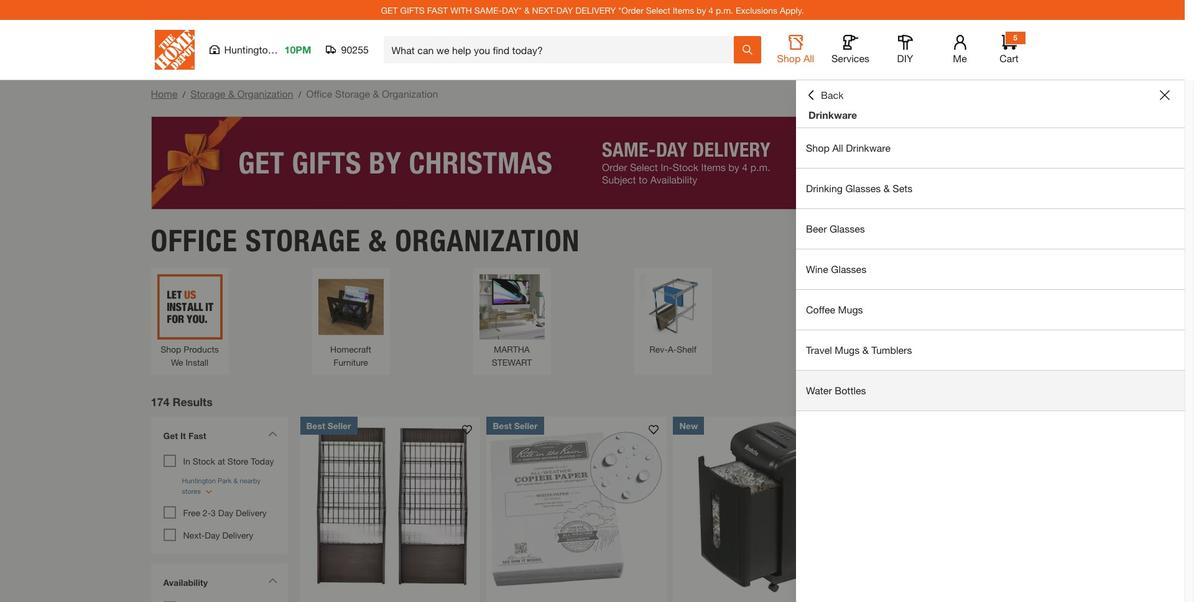 Task type: describe. For each thing, give the bounding box(es) containing it.
shelf
[[677, 344, 697, 354]]

items
[[673, 5, 695, 15]]

a-
[[668, 344, 677, 354]]

best for the all-weather 8-1/2 in. x 11 in. 20 lbs. bulk copier paper, white (500-sheet pack) image
[[493, 420, 512, 431]]

*order
[[619, 5, 644, 15]]

free
[[183, 507, 200, 518]]

cart
[[1000, 52, 1019, 64]]

homecraft furniture image
[[318, 274, 384, 339]]

feedback link image
[[1178, 210, 1195, 278]]

huntington
[[224, 44, 274, 55]]

1 vertical spatial day
[[205, 530, 220, 540]]

homecraft furniture link
[[318, 274, 384, 369]]

storage & organization link
[[190, 88, 293, 100]]

water bottles
[[806, 385, 867, 396]]

office storage & organization
[[151, 222, 580, 259]]

0 vertical spatial drinkware
[[809, 109, 858, 121]]

shop for shop all drinkware
[[806, 142, 830, 154]]

drinking glasses & sets
[[806, 182, 913, 194]]

services
[[832, 52, 870, 64]]

exclusions
[[736, 5, 778, 15]]

wooden free standing 6-tier display literature brochure magazine rack in black (2-pack) image
[[300, 417, 481, 597]]

0 horizontal spatial office
[[151, 222, 238, 259]]

drawer close image
[[1160, 90, 1170, 100]]

free 2-3 day delivery
[[183, 507, 267, 518]]

get it fast
[[163, 430, 206, 441]]

best for wooden free standing 6-tier display literature brochure magazine rack in black (2-pack) image
[[306, 420, 325, 431]]

174 results
[[151, 395, 213, 409]]

in
[[183, 456, 190, 466]]

me
[[953, 52, 967, 64]]

wall mounted image
[[802, 274, 867, 339]]

90255
[[341, 44, 369, 55]]

seller for wooden free standing 6-tier display literature brochure magazine rack in black (2-pack) image
[[328, 420, 351, 431]]

it
[[180, 430, 186, 441]]

shop products we install image
[[157, 274, 222, 339]]

wall
[[808, 344, 824, 354]]

beer
[[806, 223, 827, 235]]

wine glasses
[[806, 263, 867, 275]]

fast
[[427, 5, 448, 15]]

day*
[[502, 5, 522, 15]]

day
[[557, 5, 573, 15]]

in stock at store today
[[183, 456, 274, 466]]

home / storage & organization / office storage & organization
[[151, 88, 438, 100]]

shop all drinkware
[[806, 142, 891, 154]]

all-weather 8-1/2 in. x 11 in. 20 lbs. bulk copier paper, white (500-sheet pack) image
[[487, 417, 667, 597]]

2-
[[203, 507, 211, 518]]

beer glasses
[[806, 223, 865, 235]]

wine glasses link
[[796, 250, 1185, 289]]

travel mugs & tumblers
[[806, 344, 912, 356]]

martha stewart image
[[479, 274, 545, 339]]

shop all button
[[776, 35, 816, 65]]

get gifts fast with same-day* & next-day delivery *order select items by 4 p.m. exclusions apply.
[[381, 5, 804, 15]]

furniture
[[334, 357, 368, 367]]

martha stewart link
[[479, 274, 545, 369]]

stewart
[[492, 357, 532, 367]]

wine
[[806, 263, 829, 275]]

shop for shop products we install
[[161, 344, 181, 354]]

p.m.
[[716, 5, 734, 15]]

all for shop all drinkware
[[833, 142, 844, 154]]

drinking
[[806, 182, 843, 194]]

same-
[[475, 5, 502, 15]]

at
[[218, 456, 225, 466]]

next-day delivery
[[183, 530, 253, 540]]

delivery
[[576, 5, 616, 15]]

shop all drinkware link
[[796, 128, 1185, 168]]

install
[[186, 357, 208, 367]]

water bottles link
[[796, 371, 1185, 411]]

get it fast link
[[157, 423, 282, 451]]

5
[[1014, 33, 1018, 42]]

today
[[251, 456, 274, 466]]

huntington park
[[224, 44, 297, 55]]

wall mounted link
[[802, 274, 867, 356]]

services button
[[831, 35, 871, 65]]

home link
[[151, 88, 178, 100]]

gifts
[[400, 5, 425, 15]]

diy
[[898, 52, 914, 64]]

3
[[211, 507, 216, 518]]

mounted
[[826, 344, 861, 354]]

sponsored banner image
[[151, 116, 1034, 210]]

glasses for beer
[[830, 223, 865, 235]]

sets
[[893, 182, 913, 194]]



Task type: vqa. For each thing, say whether or not it's contained in the screenshot.
#9
no



Task type: locate. For each thing, give the bounding box(es) containing it.
all up back button
[[804, 52, 815, 64]]

0 horizontal spatial best
[[306, 420, 325, 431]]

1 seller from the left
[[328, 420, 351, 431]]

shop inside shop products we install
[[161, 344, 181, 354]]

select
[[646, 5, 671, 15]]

90255 button
[[326, 44, 369, 56]]

travel
[[806, 344, 832, 356]]

drinking glasses & sets link
[[796, 169, 1185, 208]]

me button
[[940, 35, 980, 65]]

wall mounted
[[808, 344, 861, 354]]

0 horizontal spatial shop
[[161, 344, 181, 354]]

availability
[[163, 577, 208, 588]]

day down 3
[[205, 530, 220, 540]]

best seller for the all-weather 8-1/2 in. x 11 in. 20 lbs. bulk copier paper, white (500-sheet pack) image
[[493, 420, 538, 431]]

1 horizontal spatial best
[[493, 420, 512, 431]]

1 best from the left
[[306, 420, 325, 431]]

all for shop all
[[804, 52, 815, 64]]

glasses right beer
[[830, 223, 865, 235]]

1 best seller from the left
[[306, 420, 351, 431]]

/ down 10pm
[[298, 89, 301, 100]]

1 horizontal spatial seller
[[514, 420, 538, 431]]

coffee mugs
[[806, 304, 863, 315]]

office
[[306, 88, 333, 100], [151, 222, 238, 259]]

rev a shelf image
[[641, 274, 706, 339]]

glasses for wine
[[831, 263, 867, 275]]

shop inside menu
[[806, 142, 830, 154]]

best seller
[[306, 420, 351, 431], [493, 420, 538, 431]]

tumblers
[[872, 344, 912, 356]]

best
[[306, 420, 325, 431], [493, 420, 512, 431]]

the home depot logo image
[[155, 30, 194, 70]]

shop up drinking
[[806, 142, 830, 154]]

get
[[163, 430, 178, 441]]

delivery down free 2-3 day delivery link at the bottom left of the page
[[222, 530, 253, 540]]

in stock at store today link
[[183, 456, 274, 466]]

back
[[821, 89, 844, 101]]

0 horizontal spatial all
[[804, 52, 815, 64]]

shop up we
[[161, 344, 181, 354]]

shop down 'apply.'
[[778, 52, 801, 64]]

drinkware
[[809, 109, 858, 121], [846, 142, 891, 154]]

home
[[151, 88, 178, 100]]

1 vertical spatial office
[[151, 222, 238, 259]]

1 vertical spatial all
[[833, 142, 844, 154]]

174
[[151, 395, 170, 409]]

with
[[451, 5, 472, 15]]

homecraft furniture
[[330, 344, 371, 367]]

0 vertical spatial all
[[804, 52, 815, 64]]

0 vertical spatial shop
[[778, 52, 801, 64]]

glasses for drinking
[[846, 182, 881, 194]]

0 vertical spatial delivery
[[236, 507, 267, 518]]

best seller for wooden free standing 6-tier display literature brochure magazine rack in black (2-pack) image
[[306, 420, 351, 431]]

next-day delivery link
[[183, 530, 253, 540]]

drinkware down back
[[809, 109, 858, 121]]

beer glasses link
[[796, 209, 1185, 249]]

shop for shop all
[[778, 52, 801, 64]]

glasses right wine
[[831, 263, 867, 275]]

travel mugs & tumblers link
[[796, 330, 1185, 370]]

water
[[806, 385, 832, 396]]

2 horizontal spatial shop
[[806, 142, 830, 154]]

martha
[[494, 344, 530, 354]]

1 vertical spatial shop
[[806, 142, 830, 154]]

shop products we install
[[161, 344, 219, 367]]

seller for the all-weather 8-1/2 in. x 11 in. 20 lbs. bulk copier paper, white (500-sheet pack) image
[[514, 420, 538, 431]]

all up drinking
[[833, 142, 844, 154]]

2 best seller from the left
[[493, 420, 538, 431]]

1 vertical spatial delivery
[[222, 530, 253, 540]]

bottles
[[835, 385, 867, 396]]

diy button
[[886, 35, 926, 65]]

availability link
[[157, 570, 282, 598]]

free 2-3 day delivery link
[[183, 507, 267, 518]]

mugs
[[838, 304, 863, 315], [835, 344, 860, 356]]

2 best from the left
[[493, 420, 512, 431]]

0 horizontal spatial seller
[[328, 420, 351, 431]]

fast
[[188, 430, 206, 441]]

office supplies image
[[963, 274, 1028, 339]]

rev-
[[650, 344, 668, 354]]

glasses
[[846, 182, 881, 194], [830, 223, 865, 235], [831, 263, 867, 275]]

/
[[183, 89, 186, 100], [298, 89, 301, 100]]

10pm
[[285, 44, 311, 55]]

shop
[[778, 52, 801, 64], [806, 142, 830, 154], [161, 344, 181, 354]]

1 vertical spatial mugs
[[835, 344, 860, 356]]

drinkware up drinking glasses & sets
[[846, 142, 891, 154]]

glasses right drinking
[[846, 182, 881, 194]]

0 vertical spatial office
[[306, 88, 333, 100]]

all
[[804, 52, 815, 64], [833, 142, 844, 154]]

new
[[680, 420, 698, 431]]

&
[[524, 5, 530, 15], [228, 88, 235, 100], [373, 88, 379, 100], [884, 182, 890, 194], [369, 222, 387, 259], [863, 344, 869, 356]]

2 vertical spatial shop
[[161, 344, 181, 354]]

1 vertical spatial drinkware
[[846, 142, 891, 154]]

next-
[[183, 530, 205, 540]]

0 horizontal spatial /
[[183, 89, 186, 100]]

martha stewart
[[492, 344, 532, 367]]

4
[[709, 5, 714, 15]]

2 vertical spatial glasses
[[831, 263, 867, 275]]

/ right home link
[[183, 89, 186, 100]]

1 / from the left
[[183, 89, 186, 100]]

seller
[[328, 420, 351, 431], [514, 420, 538, 431]]

2 / from the left
[[298, 89, 301, 100]]

mugs for coffee
[[838, 304, 863, 315]]

shop all
[[778, 52, 815, 64]]

all inside "button"
[[804, 52, 815, 64]]

2 seller from the left
[[514, 420, 538, 431]]

coffee mugs link
[[796, 290, 1185, 330]]

mugs right coffee
[[838, 304, 863, 315]]

0 vertical spatial day
[[218, 507, 233, 518]]

1 horizontal spatial shop
[[778, 52, 801, 64]]

mugs right travel
[[835, 344, 860, 356]]

day right 3
[[218, 507, 233, 518]]

delivery right 3
[[236, 507, 267, 518]]

menu
[[796, 128, 1185, 411]]

What can we help you find today? search field
[[392, 37, 733, 63]]

1 horizontal spatial all
[[833, 142, 844, 154]]

1 vertical spatial glasses
[[830, 223, 865, 235]]

shop products we install link
[[157, 274, 222, 369]]

1 horizontal spatial /
[[298, 89, 301, 100]]

get
[[381, 5, 398, 15]]

park
[[276, 44, 297, 55]]

1 horizontal spatial office
[[306, 88, 333, 100]]

0 vertical spatial glasses
[[846, 182, 881, 194]]

next-
[[532, 5, 557, 15]]

menu containing shop all drinkware
[[796, 128, 1185, 411]]

we
[[171, 357, 183, 367]]

30 l/7.9 gal. paper shredder cross cut document shredder for credit card/cd/junk mail shredder for office home image
[[674, 417, 854, 597]]

mugs for travel
[[835, 344, 860, 356]]

homecraft
[[330, 344, 371, 354]]

storage
[[190, 88, 226, 100], [335, 88, 370, 100], [246, 222, 361, 259]]

0 vertical spatial mugs
[[838, 304, 863, 315]]

by
[[697, 5, 706, 15]]

stock
[[193, 456, 215, 466]]

shop inside "button"
[[778, 52, 801, 64]]

delivery
[[236, 507, 267, 518], [222, 530, 253, 540]]

rev-a-shelf
[[650, 344, 697, 354]]

1 horizontal spatial best seller
[[493, 420, 538, 431]]

store
[[228, 456, 248, 466]]

back button
[[806, 89, 844, 101]]

results
[[173, 395, 213, 409]]

0 horizontal spatial best seller
[[306, 420, 351, 431]]



